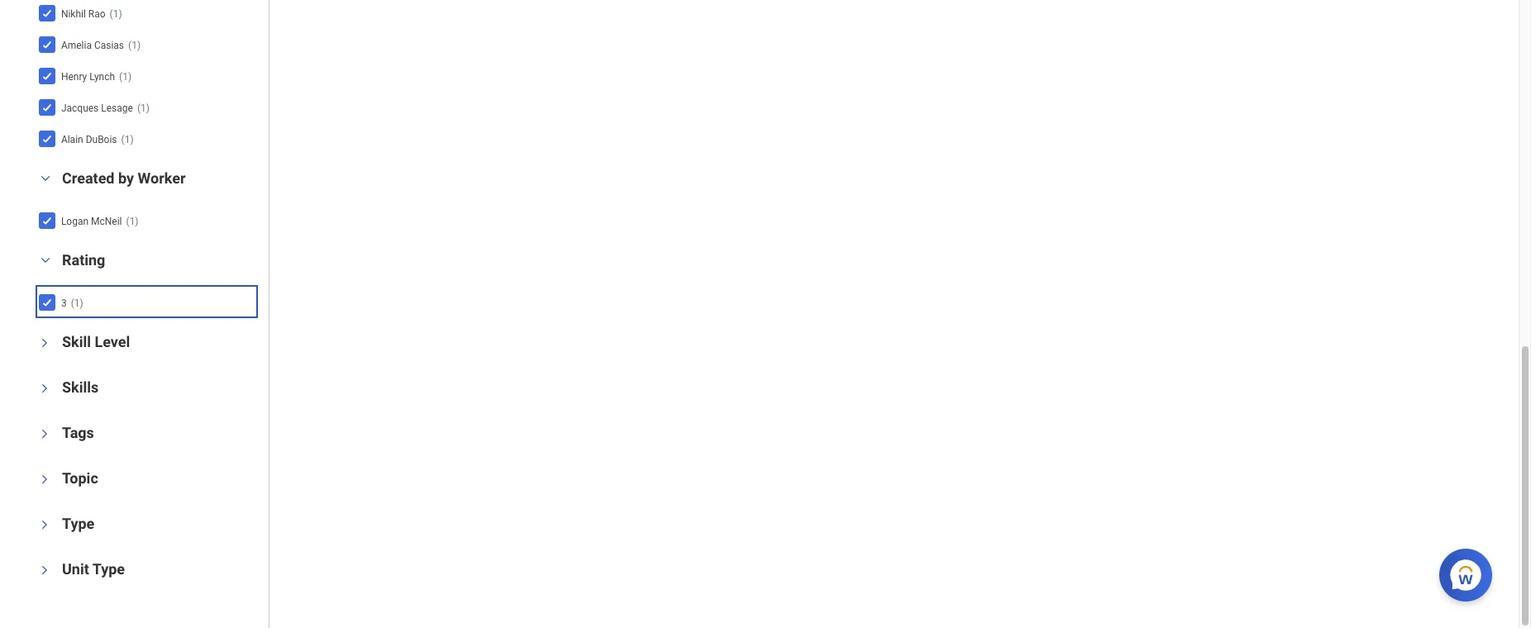 Task type: describe. For each thing, give the bounding box(es) containing it.
3
[[61, 298, 67, 309]]

chevron down image for type
[[39, 515, 50, 535]]

henry lynch
[[61, 71, 115, 83]]

(1) for lesage
[[137, 102, 150, 114]]

(1) for rao
[[110, 8, 122, 20]]

type button
[[62, 515, 95, 532]]

rating group
[[33, 250, 260, 320]]

casias
[[94, 40, 124, 51]]

amelia
[[61, 40, 92, 51]]

rao
[[88, 8, 106, 20]]

chevron down image for skills
[[39, 379, 50, 398]]

topic button
[[62, 470, 98, 487]]

mcneil
[[91, 216, 122, 227]]

rating
[[62, 251, 105, 269]]

worker
[[138, 169, 186, 187]]

henry
[[61, 71, 87, 83]]

skills
[[62, 379, 99, 396]]

unit type
[[62, 561, 125, 578]]

by
[[118, 169, 134, 187]]

logan mcneil
[[61, 216, 122, 227]]

jacques
[[61, 102, 99, 114]]

tags button
[[62, 424, 94, 441]]

chevron down image for rating
[[36, 255, 55, 266]]

created by worker
[[62, 169, 186, 187]]

created by worker group
[[33, 169, 260, 238]]

check small image for henry
[[37, 66, 57, 86]]

lesage
[[101, 102, 133, 114]]

chevron down image for skill level
[[39, 333, 50, 353]]

1 vertical spatial type
[[92, 561, 125, 578]]

alain dubois
[[61, 134, 117, 145]]

created by worker button
[[62, 169, 186, 187]]

workday assistant region
[[1440, 542, 1499, 602]]

nikhil
[[61, 8, 86, 20]]

skill level button
[[62, 333, 130, 350]]

(1) inside 'rating' group
[[71, 298, 83, 309]]



Task type: locate. For each thing, give the bounding box(es) containing it.
lynch
[[89, 71, 115, 83]]

check small image left logan
[[37, 211, 57, 230]]

chevron down image inside the created by worker group
[[36, 173, 55, 184]]

tags
[[62, 424, 94, 441]]

2 vertical spatial chevron down image
[[39, 424, 50, 444]]

topic
[[62, 470, 98, 487]]

(1) right lesage
[[137, 102, 150, 114]]

(1) for dubois
[[121, 134, 134, 145]]

(1) inside the created by worker group
[[126, 216, 139, 227]]

logan
[[61, 216, 89, 227]]

skill level
[[62, 333, 130, 350]]

alain
[[61, 134, 83, 145]]

rating button
[[62, 251, 105, 269]]

tree containing nikhil rao
[[37, 0, 255, 153]]

(1) right the casias
[[128, 40, 141, 51]]

type down topic button
[[62, 515, 95, 532]]

check small image for amelia
[[37, 34, 57, 54]]

chevron down image left type button
[[39, 515, 50, 535]]

unit type button
[[62, 561, 125, 578]]

amelia casias
[[61, 40, 124, 51]]

1 check small image from the top
[[37, 3, 57, 23]]

1 check small image from the top
[[37, 34, 57, 54]]

jacques lesage
[[61, 102, 133, 114]]

chevron down image left topic button
[[39, 470, 50, 489]]

0 vertical spatial type
[[62, 515, 95, 532]]

chevron down image for unit type
[[39, 561, 50, 580]]

(1) for mcneil
[[126, 216, 139, 227]]

check small image left 3
[[37, 292, 57, 312]]

3 check small image from the top
[[37, 97, 57, 117]]

chevron down image for created by worker
[[36, 173, 55, 184]]

chevron down image for tags
[[39, 424, 50, 444]]

check small image inside the created by worker group
[[37, 211, 57, 230]]

unit
[[62, 561, 89, 578]]

chevron down image left the unit
[[39, 561, 50, 580]]

(1) right lynch
[[119, 71, 132, 83]]

check small image left henry
[[37, 66, 57, 86]]

(1) right rao
[[110, 8, 122, 20]]

0 vertical spatial check small image
[[37, 34, 57, 54]]

(1) right 'dubois'
[[121, 134, 134, 145]]

check small image for alain
[[37, 129, 57, 149]]

check small image for nikhil
[[37, 3, 57, 23]]

check small image
[[37, 3, 57, 23], [37, 66, 57, 86], [37, 97, 57, 117], [37, 211, 57, 230]]

chevron down image inside 'rating' group
[[36, 255, 55, 266]]

level
[[95, 333, 130, 350]]

2 check small image from the top
[[37, 129, 57, 149]]

chevron down image for topic
[[39, 470, 50, 489]]

2 check small image from the top
[[37, 66, 57, 86]]

check small image left nikhil
[[37, 3, 57, 23]]

chevron down image left skills button
[[39, 379, 50, 398]]

tree
[[37, 0, 255, 153]]

chevron down image
[[36, 255, 55, 266], [39, 333, 50, 353], [39, 470, 50, 489], [39, 515, 50, 535], [39, 561, 50, 580]]

3 check small image from the top
[[37, 292, 57, 312]]

1 vertical spatial chevron down image
[[39, 379, 50, 398]]

check small image
[[37, 34, 57, 54], [37, 129, 57, 149], [37, 292, 57, 312]]

skill
[[62, 333, 91, 350]]

nikhil rao
[[61, 8, 106, 20]]

check small image left jacques
[[37, 97, 57, 117]]

chevron down image
[[36, 173, 55, 184], [39, 379, 50, 398], [39, 424, 50, 444]]

created
[[62, 169, 115, 187]]

chevron down image left rating
[[36, 255, 55, 266]]

type right the unit
[[92, 561, 125, 578]]

2 vertical spatial check small image
[[37, 292, 57, 312]]

(1) right 3
[[71, 298, 83, 309]]

chevron down image left skill
[[39, 333, 50, 353]]

(1)
[[110, 8, 122, 20], [128, 40, 141, 51], [119, 71, 132, 83], [137, 102, 150, 114], [121, 134, 134, 145], [126, 216, 139, 227], [71, 298, 83, 309]]

chevron down image left 'created'
[[36, 173, 55, 184]]

(1) for lynch
[[119, 71, 132, 83]]

type
[[62, 515, 95, 532], [92, 561, 125, 578]]

0 vertical spatial chevron down image
[[36, 173, 55, 184]]

(1) for casias
[[128, 40, 141, 51]]

1 vertical spatial check small image
[[37, 129, 57, 149]]

check small image for jacques
[[37, 97, 57, 117]]

tree inside filter search box
[[37, 0, 255, 153]]

skills button
[[62, 379, 99, 396]]

dubois
[[86, 134, 117, 145]]

(1) right mcneil
[[126, 216, 139, 227]]

chevron down image left tags button
[[39, 424, 50, 444]]

check small image for logan
[[37, 211, 57, 230]]

check small image inside 'rating' group
[[37, 292, 57, 312]]

check small image left alain
[[37, 129, 57, 149]]

filter search field
[[33, 0, 269, 597]]

check small image left amelia
[[37, 34, 57, 54]]

4 check small image from the top
[[37, 211, 57, 230]]



Task type: vqa. For each thing, say whether or not it's contained in the screenshot.
the by
yes



